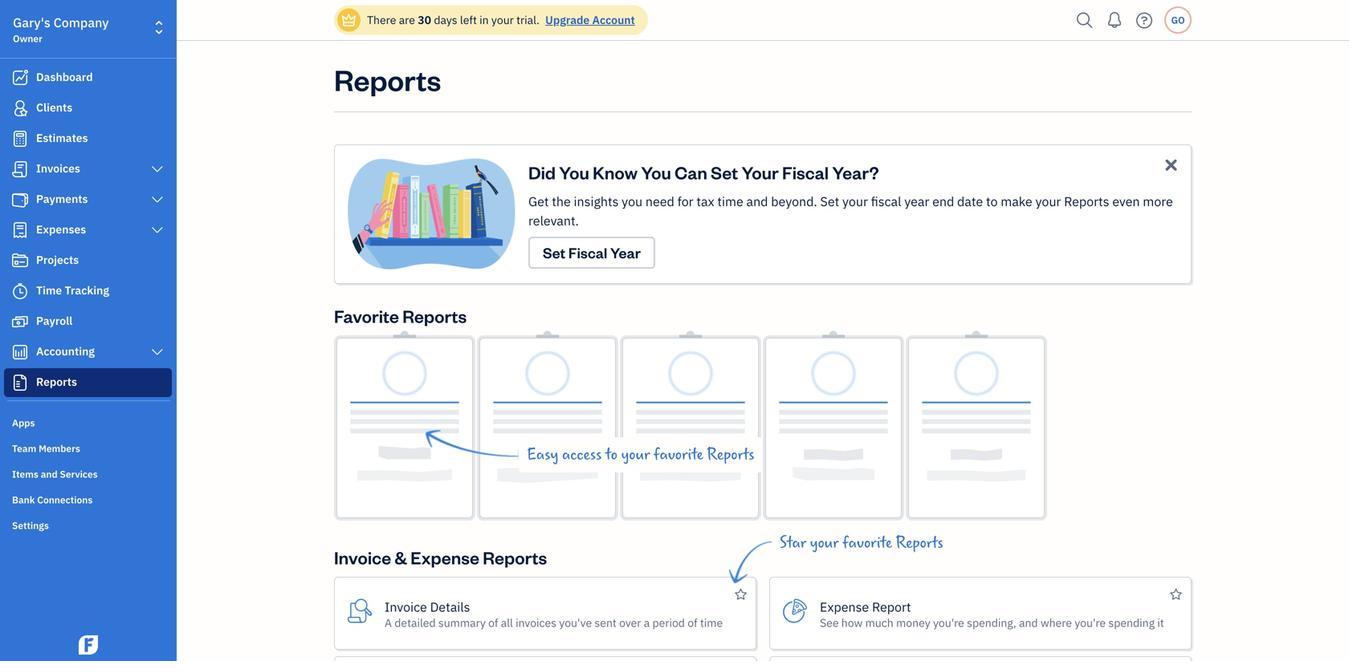 Task type: vqa. For each thing, say whether or not it's contained in the screenshot.
Nelson
no



Task type: describe. For each thing, give the bounding box(es) containing it.
it
[[1157, 616, 1164, 631]]

apps
[[12, 417, 35, 430]]

know
[[593, 161, 638, 184]]

end
[[932, 193, 954, 210]]

members
[[39, 442, 80, 455]]

team members link
[[4, 436, 172, 460]]

can
[[675, 161, 707, 184]]

invoice inside invoice details a detailed summary of all invoices you've sent over a period of time
[[385, 599, 427, 616]]

there
[[367, 12, 396, 27]]

reports inside main element
[[36, 375, 77, 389]]

a
[[385, 616, 392, 631]]

to inside get the insights you need for tax time and beyond. set your fiscal year end date to make your reports even more relevant.
[[986, 193, 998, 210]]

expenses
[[36, 222, 86, 237]]

connections
[[37, 494, 93, 507]]

go button
[[1164, 6, 1192, 34]]

go
[[1171, 14, 1185, 27]]

invoice image
[[10, 161, 30, 177]]

and for insights
[[746, 193, 768, 210]]

dashboard
[[36, 69, 93, 84]]

need
[[646, 193, 674, 210]]

details
[[430, 599, 470, 616]]

favorite reports
[[334, 305, 467, 328]]

favorite inside the star your favorite reports invoice & expense reports
[[843, 535, 892, 552]]

expense inside the star your favorite reports invoice & expense reports
[[411, 546, 479, 569]]

go to help image
[[1131, 8, 1157, 33]]

account
[[592, 12, 635, 27]]

payments link
[[4, 186, 172, 214]]

estimates
[[36, 130, 88, 145]]

year
[[610, 243, 641, 262]]

&
[[395, 546, 407, 569]]

where
[[1041, 616, 1072, 631]]

crown image
[[340, 12, 357, 29]]

items and services link
[[4, 462, 172, 486]]

update favorite status for invoice details image
[[735, 585, 747, 605]]

days
[[434, 12, 457, 27]]

chevron large down image for payments
[[150, 194, 165, 206]]

all
[[501, 616, 513, 631]]

1 you from the left
[[559, 161, 589, 184]]

fiscal inside button
[[568, 243, 607, 262]]

invoices
[[36, 161, 80, 176]]

set inside get the insights you need for tax time and beyond. set your fiscal year end date to make your reports even more relevant.
[[820, 193, 839, 210]]

star
[[780, 535, 806, 552]]

invoices link
[[4, 155, 172, 184]]

project image
[[10, 253, 30, 269]]

invoice details a detailed summary of all invoices you've sent over a period of time
[[385, 599, 723, 631]]

report
[[872, 599, 911, 616]]

1 vertical spatial to
[[605, 446, 617, 464]]

estimates link
[[4, 124, 172, 153]]

easy access to your favorite reports
[[527, 446, 754, 464]]

make
[[1001, 193, 1032, 210]]

bank connections link
[[4, 487, 172, 512]]

insights
[[574, 193, 619, 210]]

time
[[36, 283, 62, 298]]

even
[[1112, 193, 1140, 210]]

sent
[[595, 616, 617, 631]]

expense report see how much money you're spending, and where you're spending it
[[820, 599, 1164, 631]]

and inside main element
[[41, 468, 58, 481]]

did
[[528, 161, 556, 184]]

reports link
[[4, 369, 172, 398]]

owner
[[13, 32, 42, 45]]

left
[[460, 12, 477, 27]]

dashboard image
[[10, 70, 30, 86]]

0 vertical spatial favorite
[[654, 446, 703, 464]]

expense image
[[10, 222, 30, 239]]

items
[[12, 468, 38, 481]]

spending
[[1109, 616, 1155, 631]]

your right in
[[491, 12, 514, 27]]

period
[[652, 616, 685, 631]]

payment image
[[10, 192, 30, 208]]

bank
[[12, 494, 35, 507]]

your
[[742, 161, 779, 184]]

how
[[841, 616, 863, 631]]

get the insights you need for tax time and beyond. set your fiscal year end date to make your reports even more relevant.
[[528, 193, 1173, 229]]

accounting link
[[4, 338, 172, 367]]

payroll
[[36, 314, 72, 328]]

spending,
[[967, 616, 1016, 631]]

dashboard link
[[4, 63, 172, 92]]

settings
[[12, 520, 49, 532]]

chevron large down image for invoices
[[150, 163, 165, 176]]

team members
[[12, 442, 80, 455]]

detailed
[[395, 616, 436, 631]]

easy
[[527, 446, 558, 464]]

much
[[865, 616, 894, 631]]

your right make
[[1035, 193, 1061, 210]]

chevron large down image for expenses
[[150, 224, 165, 237]]



Task type: locate. For each thing, give the bounding box(es) containing it.
and for see
[[1019, 616, 1038, 631]]

year?
[[832, 161, 879, 184]]

0 horizontal spatial you
[[559, 161, 589, 184]]

you're right where
[[1075, 616, 1106, 631]]

tracking
[[65, 283, 109, 298]]

and inside get the insights you need for tax time and beyond. set your fiscal year end date to make your reports even more relevant.
[[746, 193, 768, 210]]

time inside get the insights you need for tax time and beyond. set your fiscal year end date to make your reports even more relevant.
[[717, 193, 743, 210]]

expense right &
[[411, 546, 479, 569]]

you're
[[933, 616, 964, 631], [1075, 616, 1106, 631]]

1 horizontal spatial to
[[986, 193, 998, 210]]

did you know you can set your fiscal year? image
[[348, 158, 528, 271]]

expense
[[411, 546, 479, 569], [820, 599, 869, 616]]

chevron large down image up projects link
[[150, 224, 165, 237]]

0 horizontal spatial expense
[[411, 546, 479, 569]]

chevron large down image inside invoices link
[[150, 163, 165, 176]]

1 horizontal spatial expense
[[820, 599, 869, 616]]

0 vertical spatial to
[[986, 193, 998, 210]]

set fiscal year
[[543, 243, 641, 262]]

a
[[644, 616, 650, 631]]

of right period
[[688, 616, 697, 631]]

invoice left details
[[385, 599, 427, 616]]

accounting
[[36, 344, 95, 359]]

1 horizontal spatial set
[[711, 161, 738, 184]]

you
[[559, 161, 589, 184], [641, 161, 671, 184]]

2 of from the left
[[688, 616, 697, 631]]

1 chevron large down image from the top
[[150, 163, 165, 176]]

you up the
[[559, 161, 589, 184]]

0 vertical spatial chevron large down image
[[150, 163, 165, 176]]

time inside invoice details a detailed summary of all invoices you've sent over a period of time
[[700, 616, 723, 631]]

company
[[53, 14, 109, 31]]

2 you from the left
[[641, 161, 671, 184]]

1 horizontal spatial fiscal
[[782, 161, 829, 184]]

your inside the star your favorite reports invoice & expense reports
[[810, 535, 839, 552]]

1 vertical spatial fiscal
[[568, 243, 607, 262]]

time right period
[[700, 616, 723, 631]]

clients link
[[4, 94, 172, 123]]

1 vertical spatial time
[[700, 616, 723, 631]]

chevron large down image inside expenses link
[[150, 224, 165, 237]]

1 vertical spatial invoice
[[385, 599, 427, 616]]

year
[[904, 193, 929, 210]]

fiscal left year
[[568, 243, 607, 262]]

you
[[622, 193, 643, 210]]

services
[[60, 468, 98, 481]]

chevron large down image up expenses link
[[150, 194, 165, 206]]

0 horizontal spatial and
[[41, 468, 58, 481]]

did you know you can set your fiscal year?
[[528, 161, 879, 184]]

payroll link
[[4, 308, 172, 336]]

time tracking link
[[4, 277, 172, 306]]

0 horizontal spatial favorite
[[654, 446, 703, 464]]

your right star
[[810, 535, 839, 552]]

for
[[677, 193, 693, 210]]

invoices
[[516, 616, 556, 631]]

chevron large down image inside accounting link
[[150, 346, 165, 359]]

there are 30 days left in your trial. upgrade account
[[367, 12, 635, 27]]

chevron large down image up payments "link"
[[150, 163, 165, 176]]

chart image
[[10, 345, 30, 361]]

1 vertical spatial and
[[41, 468, 58, 481]]

1 of from the left
[[488, 616, 498, 631]]

set down relevant.
[[543, 243, 566, 262]]

you've
[[559, 616, 592, 631]]

upgrade
[[545, 12, 590, 27]]

and left where
[[1019, 616, 1038, 631]]

1 horizontal spatial you're
[[1075, 616, 1106, 631]]

team
[[12, 442, 36, 455]]

chevron large down image down the payroll link
[[150, 346, 165, 359]]

expenses link
[[4, 216, 172, 245]]

0 horizontal spatial of
[[488, 616, 498, 631]]

time right tax
[[717, 193, 743, 210]]

0 vertical spatial invoice
[[334, 546, 391, 569]]

projects link
[[4, 247, 172, 275]]

get
[[528, 193, 549, 210]]

1 vertical spatial chevron large down image
[[150, 346, 165, 359]]

2 chevron large down image from the top
[[150, 346, 165, 359]]

1 horizontal spatial you
[[641, 161, 671, 184]]

expense left the report
[[820, 599, 869, 616]]

0 vertical spatial set
[[711, 161, 738, 184]]

money image
[[10, 314, 30, 330]]

main element
[[0, 0, 217, 662]]

your right access
[[621, 446, 650, 464]]

close image
[[1162, 156, 1180, 174]]

0 vertical spatial and
[[746, 193, 768, 210]]

you're right "money"
[[933, 616, 964, 631]]

2 horizontal spatial set
[[820, 193, 839, 210]]

0 horizontal spatial set
[[543, 243, 566, 262]]

time tracking
[[36, 283, 109, 298]]

the
[[552, 193, 571, 210]]

set right beyond.
[[820, 193, 839, 210]]

0 horizontal spatial to
[[605, 446, 617, 464]]

access
[[562, 446, 602, 464]]

apps link
[[4, 410, 172, 434]]

set right can
[[711, 161, 738, 184]]

2 chevron large down image from the top
[[150, 224, 165, 237]]

chevron large down image
[[150, 163, 165, 176], [150, 224, 165, 237]]

settings link
[[4, 513, 172, 537]]

report image
[[10, 375, 30, 391]]

1 horizontal spatial favorite
[[843, 535, 892, 552]]

search image
[[1072, 8, 1098, 33]]

beyond.
[[771, 193, 817, 210]]

and right items
[[41, 468, 58, 481]]

1 vertical spatial chevron large down image
[[150, 224, 165, 237]]

set inside button
[[543, 243, 566, 262]]

of
[[488, 616, 498, 631], [688, 616, 697, 631]]

notifications image
[[1102, 4, 1127, 36]]

more
[[1143, 193, 1173, 210]]

freshbooks image
[[75, 636, 101, 655]]

projects
[[36, 253, 79, 267]]

star your favorite reports invoice & expense reports
[[334, 535, 943, 569]]

2 vertical spatial and
[[1019, 616, 1038, 631]]

your
[[491, 12, 514, 27], [842, 193, 868, 210], [1035, 193, 1061, 210], [621, 446, 650, 464], [810, 535, 839, 552]]

0 horizontal spatial fiscal
[[568, 243, 607, 262]]

relevant.
[[528, 212, 579, 229]]

chevron large down image for accounting
[[150, 346, 165, 359]]

1 chevron large down image from the top
[[150, 194, 165, 206]]

date
[[957, 193, 983, 210]]

trial.
[[516, 12, 540, 27]]

1 you're from the left
[[933, 616, 964, 631]]

1 vertical spatial favorite
[[843, 535, 892, 552]]

bank connections
[[12, 494, 93, 507]]

items and services
[[12, 468, 98, 481]]

2 you're from the left
[[1075, 616, 1106, 631]]

1 horizontal spatial of
[[688, 616, 697, 631]]

0 vertical spatial fiscal
[[782, 161, 829, 184]]

estimate image
[[10, 131, 30, 147]]

to right date
[[986, 193, 998, 210]]

fiscal up beyond.
[[782, 161, 829, 184]]

0 vertical spatial chevron large down image
[[150, 194, 165, 206]]

invoice inside the star your favorite reports invoice & expense reports
[[334, 546, 391, 569]]

in
[[480, 12, 489, 27]]

2 vertical spatial set
[[543, 243, 566, 262]]

client image
[[10, 100, 30, 116]]

clients
[[36, 100, 72, 115]]

chevron large down image
[[150, 194, 165, 206], [150, 346, 165, 359]]

see
[[820, 616, 839, 631]]

are
[[399, 12, 415, 27]]

update favorite status for expense report image
[[1170, 585, 1182, 605]]

set
[[711, 161, 738, 184], [820, 193, 839, 210], [543, 243, 566, 262]]

you up "need"
[[641, 161, 671, 184]]

1 vertical spatial expense
[[820, 599, 869, 616]]

invoice left &
[[334, 546, 391, 569]]

your down the year?
[[842, 193, 868, 210]]

0 vertical spatial expense
[[411, 546, 479, 569]]

gary's
[[13, 14, 50, 31]]

expense inside expense report see how much money you're spending, and where you're spending it
[[820, 599, 869, 616]]

gary's company owner
[[13, 14, 109, 45]]

and inside expense report see how much money you're spending, and where you're spending it
[[1019, 616, 1038, 631]]

to right access
[[605, 446, 617, 464]]

30
[[418, 12, 431, 27]]

0 horizontal spatial you're
[[933, 616, 964, 631]]

1 vertical spatial set
[[820, 193, 839, 210]]

1 horizontal spatial and
[[746, 193, 768, 210]]

of left all
[[488, 616, 498, 631]]

favorite
[[654, 446, 703, 464], [843, 535, 892, 552]]

reports inside get the insights you need for tax time and beyond. set your fiscal year end date to make your reports even more relevant.
[[1064, 193, 1109, 210]]

set fiscal year button
[[528, 237, 655, 269]]

2 horizontal spatial and
[[1019, 616, 1038, 631]]

0 vertical spatial time
[[717, 193, 743, 210]]

tax
[[696, 193, 714, 210]]

and
[[746, 193, 768, 210], [41, 468, 58, 481], [1019, 616, 1038, 631]]

upgrade account link
[[542, 12, 635, 27]]

and down your
[[746, 193, 768, 210]]

payments
[[36, 192, 88, 206]]

invoice
[[334, 546, 391, 569], [385, 599, 427, 616]]

time
[[717, 193, 743, 210], [700, 616, 723, 631]]

summary
[[438, 616, 486, 631]]

timer image
[[10, 283, 30, 300]]



